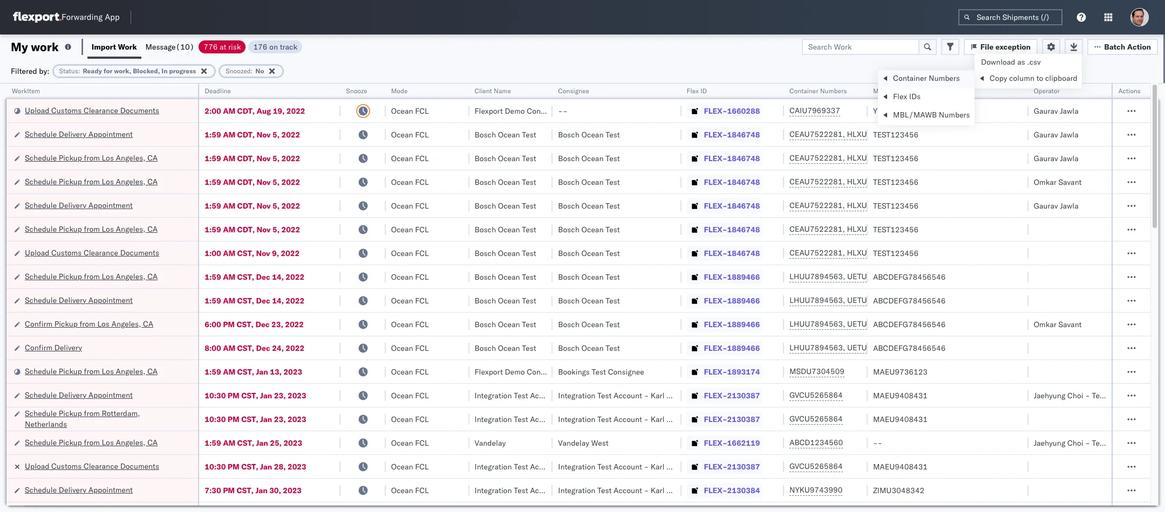 Task type: locate. For each thing, give the bounding box(es) containing it.
demo
[[505, 106, 525, 116], [505, 367, 525, 377]]

2 cdt, from the top
[[237, 130, 255, 140]]

on
[[269, 42, 278, 52]]

pm right 7:30
[[223, 486, 235, 496]]

import
[[92, 42, 116, 52]]

0 vertical spatial 10:30 pm cst, jan 23, 2023
[[205, 391, 306, 401]]

2 1:59 am cdt, nov 5, 2022 from the top
[[205, 154, 300, 163]]

1 vertical spatial omkar savant
[[1034, 320, 1082, 330]]

1:59 am cst, dec 14, 2022 for schedule delivery appointment
[[205, 296, 304, 306]]

2 abcdefg78456546 from the top
[[873, 296, 946, 306]]

flexport. image
[[13, 12, 62, 23]]

jan
[[256, 367, 268, 377], [260, 391, 272, 401], [260, 415, 272, 424], [256, 439, 268, 448], [260, 462, 272, 472], [256, 486, 268, 496]]

flex left ids
[[893, 92, 907, 101]]

jan down the 13,
[[260, 391, 272, 401]]

14,
[[272, 272, 284, 282], [272, 296, 284, 306]]

10 schedule from the top
[[25, 409, 57, 419]]

10:30 up 1:59 am cst, jan 25, 2023
[[205, 415, 226, 424]]

dec for confirm delivery
[[256, 344, 270, 353]]

ceau7522281, for 4th schedule pickup from los angeles, ca button from the bottom
[[790, 225, 845, 234]]

los for confirm pickup from los angeles, ca button
[[97, 319, 109, 329]]

3 am from the top
[[223, 154, 235, 163]]

3 uetu5238478 from the top
[[847, 320, 900, 329]]

1889466 for schedule delivery appointment
[[727, 296, 760, 306]]

1 horizontal spatial --
[[873, 439, 883, 448]]

13 flex- from the top
[[704, 391, 727, 401]]

dec for confirm pickup from los angeles, ca
[[256, 320, 270, 330]]

flex-2130387
[[704, 391, 760, 401], [704, 415, 760, 424], [704, 462, 760, 472]]

: for status
[[78, 67, 80, 75]]

container inside button
[[790, 87, 819, 95]]

ca inside button
[[143, 319, 153, 329]]

1 vertical spatial choi
[[1068, 439, 1084, 448]]

0 vertical spatial 1:59 am cst, dec 14, 2022
[[205, 272, 304, 282]]

hlxu8034992 for first the upload customs clearance documents button from the bottom of the page upload customs clearance documents link
[[904, 248, 957, 258]]

abcdefg78456546 for confirm delivery
[[873, 344, 946, 353]]

flex-1846748 for 5th schedule pickup from los angeles, ca button from the bottom of the page
[[704, 177, 760, 187]]

7 schedule from the top
[[25, 296, 57, 305]]

schedule pickup from los angeles, ca button
[[25, 152, 158, 164], [25, 176, 158, 188], [25, 224, 158, 236], [25, 271, 158, 283], [25, 366, 158, 378], [25, 437, 158, 449]]

11 am from the top
[[223, 367, 235, 377]]

resize handle column header for mbl/mawb numbers
[[1016, 84, 1029, 513]]

1 jaehyung from the top
[[1034, 391, 1066, 401]]

9 flex- from the top
[[704, 296, 727, 306]]

1 horizontal spatial :
[[251, 67, 253, 75]]

vandelay for vandelay west
[[558, 439, 589, 448]]

ocean
[[391, 106, 413, 116], [391, 130, 413, 140], [498, 130, 520, 140], [582, 130, 604, 140], [391, 154, 413, 163], [498, 154, 520, 163], [582, 154, 604, 163], [391, 177, 413, 187], [498, 177, 520, 187], [582, 177, 604, 187], [391, 201, 413, 211], [498, 201, 520, 211], [582, 201, 604, 211], [391, 225, 413, 235], [498, 225, 520, 235], [582, 225, 604, 235], [391, 249, 413, 258], [498, 249, 520, 258], [582, 249, 604, 258], [391, 272, 413, 282], [498, 272, 520, 282], [582, 272, 604, 282], [391, 296, 413, 306], [498, 296, 520, 306], [582, 296, 604, 306], [391, 320, 413, 330], [498, 320, 520, 330], [582, 320, 604, 330], [391, 344, 413, 353], [498, 344, 520, 353], [582, 344, 604, 353], [391, 367, 413, 377], [391, 391, 413, 401], [391, 415, 413, 424], [391, 439, 413, 448], [391, 462, 413, 472], [391, 486, 413, 496]]

2130387 up 1662119
[[727, 415, 760, 424]]

23, up 24, at the left of the page
[[272, 320, 283, 330]]

3 upload customs clearance documents link from the top
[[25, 461, 159, 472]]

integration test account - karl lagerfeld
[[475, 391, 615, 401], [558, 391, 699, 401], [475, 415, 615, 424], [558, 415, 699, 424], [475, 462, 615, 472], [558, 462, 699, 472], [475, 486, 615, 496], [558, 486, 699, 496]]

upload for first the upload customs clearance documents button from the bottom of the page
[[25, 248, 49, 258]]

5, for 4th 'schedule pickup from los angeles, ca' link from the bottom
[[273, 225, 280, 235]]

angeles,
[[116, 153, 145, 163], [116, 177, 145, 186], [116, 224, 145, 234], [116, 272, 145, 281], [111, 319, 141, 329], [116, 367, 145, 376], [116, 438, 145, 448]]

mbl/mawb inside "list box"
[[893, 110, 937, 120]]

2023 right the 13,
[[284, 367, 302, 377]]

1 jawla from the top
[[1060, 106, 1079, 116]]

5 ceau7522281, hlxu6269489, hlxu8034992 from the top
[[790, 225, 957, 234]]

container inside "list box"
[[893, 73, 927, 83]]

: left no
[[251, 67, 253, 75]]

file exception button
[[964, 39, 1038, 55], [964, 39, 1038, 55]]

5 ceau7522281, from the top
[[790, 225, 845, 234]]

ca
[[147, 153, 158, 163], [147, 177, 158, 186], [147, 224, 158, 234], [147, 272, 158, 281], [143, 319, 153, 329], [147, 367, 158, 376], [147, 438, 158, 448]]

from for 3rd 'schedule pickup from los angeles, ca' link from the bottom of the page
[[84, 272, 100, 281]]

2 maeu9408431 from the top
[[873, 415, 928, 424]]

1:59 for fifth 'schedule pickup from los angeles, ca' link from the top
[[205, 367, 221, 377]]

0 vertical spatial omkar
[[1034, 177, 1057, 187]]

1 vertical spatial demo
[[505, 367, 525, 377]]

12 schedule from the top
[[25, 485, 57, 495]]

0 vertical spatial demo
[[505, 106, 525, 116]]

2 1:59 from the top
[[205, 154, 221, 163]]

agent
[[1131, 391, 1151, 401]]

1 vertical spatial container
[[790, 87, 819, 95]]

omkar
[[1034, 177, 1057, 187], [1034, 320, 1057, 330]]

batch action
[[1104, 42, 1151, 52]]

1 horizontal spatial container
[[893, 73, 927, 83]]

0 horizontal spatial :
[[78, 67, 80, 75]]

2 vertical spatial flex-2130387
[[704, 462, 760, 472]]

ceau7522281, for 5th schedule pickup from los angeles, ca button from the bottom of the page
[[790, 177, 845, 187]]

13 fcl from the top
[[415, 391, 429, 401]]

jan left 30,
[[256, 486, 268, 496]]

14, for schedule pickup from los angeles, ca
[[272, 272, 284, 282]]

maeu9408431
[[873, 391, 928, 401], [873, 415, 928, 424], [873, 462, 928, 472]]

1 vertical spatial maeu9408431
[[873, 415, 928, 424]]

progress
[[169, 67, 196, 75]]

0 vertical spatial flexport demo consignee
[[475, 106, 563, 116]]

0 vertical spatial customs
[[51, 106, 82, 115]]

pickup inside schedule pickup from rotterdam, netherlands
[[59, 409, 82, 419]]

0 vertical spatial 2130387
[[727, 391, 760, 401]]

container numbers inside button
[[790, 87, 847, 95]]

flex-2130387 down flex-1662119
[[704, 462, 760, 472]]

0 vertical spatial gvcu5265864
[[790, 391, 843, 400]]

container up flex ids
[[893, 73, 927, 83]]

from for 4th 'schedule pickup from los angeles, ca' link from the bottom
[[84, 224, 100, 234]]

1 vertical spatial savant
[[1059, 320, 1082, 330]]

1:59 am cst, dec 14, 2022 up 6:00 pm cst, dec 23, 2022
[[205, 296, 304, 306]]

app
[[105, 12, 120, 22]]

west
[[591, 439, 609, 448]]

1 clearance from the top
[[84, 106, 118, 115]]

6 1:59 from the top
[[205, 272, 221, 282]]

2 upload customs clearance documents from the top
[[25, 248, 159, 258]]

omkar for abcdefg78456546
[[1034, 320, 1057, 330]]

0 vertical spatial flex-2130387
[[704, 391, 760, 401]]

4 jawla from the top
[[1060, 201, 1079, 211]]

2:00
[[205, 106, 221, 116]]

1 flexport demo consignee from the top
[[475, 106, 563, 116]]

2 vertical spatial upload customs clearance documents link
[[25, 461, 159, 472]]

2 vertical spatial customs
[[51, 462, 82, 471]]

1 vertical spatial upload customs clearance documents link
[[25, 247, 159, 258]]

0 vertical spatial jaehyung
[[1034, 391, 1066, 401]]

dec left 24, at the left of the page
[[256, 344, 270, 353]]

upload customs clearance documents link
[[25, 105, 159, 116], [25, 247, 159, 258], [25, 461, 159, 472]]

2 vertical spatial 10:30
[[205, 462, 226, 472]]

delivery inside the confirm delivery link
[[54, 343, 82, 353]]

25,
[[270, 439, 282, 448]]

confirm inside button
[[25, 319, 52, 329]]

1 2130387 from the top
[[727, 391, 760, 401]]

gvcu5265864 up abcd1234560
[[790, 415, 843, 424]]

5 schedule delivery appointment link from the top
[[25, 485, 133, 496]]

mbl/mawb numbers up ymluw236679313
[[873, 87, 939, 95]]

flex-1889466 for confirm delivery
[[704, 344, 760, 353]]

1 choi from the top
[[1068, 391, 1084, 401]]

0 horizontal spatial container
[[790, 87, 819, 95]]

jaehyung
[[1034, 391, 1066, 401], [1034, 439, 1066, 448]]

mode button
[[386, 85, 458, 96]]

10:30 down 1:59 am cst, jan 13, 2023
[[205, 391, 226, 401]]

schedule pickup from rotterdam, netherlands link
[[25, 408, 184, 430]]

angeles, for 6th 'schedule pickup from los angeles, ca' link
[[116, 438, 145, 448]]

1 1:59 from the top
[[205, 130, 221, 140]]

1:59 am cdt, nov 5, 2022
[[205, 130, 300, 140], [205, 154, 300, 163], [205, 177, 300, 187], [205, 201, 300, 211], [205, 225, 300, 235]]

0 vertical spatial confirm
[[25, 319, 52, 329]]

1 vertical spatial flexport
[[475, 367, 503, 377]]

numbers up ymluw236679313
[[912, 87, 939, 95]]

upload for 1st the upload customs clearance documents button from the top of the page
[[25, 106, 49, 115]]

upload customs clearance documents link for first the upload customs clearance documents button from the bottom of the page
[[25, 247, 159, 258]]

from inside schedule pickup from rotterdam, netherlands
[[84, 409, 100, 419]]

2 jaehyung from the top
[[1034, 439, 1066, 448]]

2 vertical spatial maeu9408431
[[873, 462, 928, 472]]

2 vertical spatial documents
[[120, 462, 159, 471]]

6 resize handle column header from the left
[[668, 84, 681, 513]]

abcdefg78456546 for schedule pickup from los angeles, ca
[[873, 272, 946, 282]]

ceau7522281, hlxu6269489, hlxu8034992 for 4th schedule pickup from los angeles, ca button from the bottom
[[790, 225, 957, 234]]

1 vertical spatial gvcu5265864
[[790, 415, 843, 424]]

customs for first the upload customs clearance documents button from the bottom of the page
[[51, 248, 82, 258]]

0 horizontal spatial vandelay
[[475, 439, 506, 448]]

1 vertical spatial clearance
[[84, 248, 118, 258]]

1 vertical spatial upload
[[25, 248, 49, 258]]

flex left id
[[687, 87, 699, 95]]

cst, up 6:00 pm cst, dec 23, 2022
[[237, 296, 254, 306]]

-- down consignee button
[[558, 106, 568, 116]]

1 horizontal spatial flex
[[893, 92, 907, 101]]

container
[[893, 73, 927, 83], [790, 87, 819, 95]]

netherlands
[[25, 420, 67, 429]]

2023 right "25,"
[[284, 439, 302, 448]]

jawla
[[1060, 106, 1079, 116], [1060, 130, 1079, 140], [1060, 154, 1079, 163], [1060, 201, 1079, 211]]

0 vertical spatial mbl/mawb numbers
[[873, 87, 939, 95]]

deadline button
[[199, 85, 330, 96]]

0 vertical spatial choi
[[1068, 391, 1084, 401]]

dec up 8:00 am cst, dec 24, 2022
[[256, 320, 270, 330]]

15 flex- from the top
[[704, 439, 727, 448]]

ceau7522281, hlxu6269489, hlxu8034992 for 1st schedule pickup from los angeles, ca button from the top of the page
[[790, 153, 957, 163]]

mbl/mawb numbers down ids
[[893, 110, 970, 120]]

choi left origin
[[1068, 391, 1084, 401]]

uetu5238478 for schedule pickup from los angeles, ca
[[847, 272, 900, 282]]

ceau7522281, for first the upload customs clearance documents button from the bottom of the page
[[790, 248, 845, 258]]

2 upload customs clearance documents button from the top
[[25, 247, 159, 259]]

0 vertical spatial savant
[[1059, 177, 1082, 187]]

1 confirm from the top
[[25, 319, 52, 329]]

1 schedule pickup from los angeles, ca from the top
[[25, 153, 158, 163]]

3 schedule delivery appointment from the top
[[25, 296, 133, 305]]

1 hlxu6269489, from the top
[[847, 130, 902, 139]]

6 schedule pickup from los angeles, ca link from the top
[[25, 437, 158, 448]]

status : ready for work, blocked, in progress
[[59, 67, 196, 75]]

flex id button
[[681, 85, 773, 96]]

dec up 6:00 pm cst, dec 23, 2022
[[256, 296, 270, 306]]

schedule pickup from los angeles, ca for 6th 'schedule pickup from los angeles, ca' link
[[25, 438, 158, 448]]

1 vertical spatial documents
[[120, 248, 159, 258]]

1 vertical spatial container numbers
[[790, 87, 847, 95]]

7 am from the top
[[223, 249, 235, 258]]

0 vertical spatial 10:30
[[205, 391, 226, 401]]

flex inside button
[[687, 87, 699, 95]]

0 vertical spatial documents
[[120, 106, 159, 115]]

by:
[[39, 66, 49, 76]]

from inside 'confirm pickup from los angeles, ca' link
[[80, 319, 95, 329]]

flex inside "list box"
[[893, 92, 907, 101]]

cst, down 1:59 am cst, jan 13, 2023
[[241, 391, 258, 401]]

1 vertical spatial 1:59 am cst, dec 14, 2022
[[205, 296, 304, 306]]

flex for flex id
[[687, 87, 699, 95]]

0 vertical spatial clearance
[[84, 106, 118, 115]]

24,
[[272, 344, 284, 353]]

17 fcl from the top
[[415, 486, 429, 496]]

choi down jaehyung choi - test origin agent
[[1068, 439, 1084, 448]]

upload
[[25, 106, 49, 115], [25, 248, 49, 258], [25, 462, 49, 471]]

10:30
[[205, 391, 226, 401], [205, 415, 226, 424], [205, 462, 226, 472]]

cst, up 8:00 am cst, dec 24, 2022
[[237, 320, 254, 330]]

uetu5238478
[[847, 272, 900, 282], [847, 296, 900, 305], [847, 320, 900, 329], [847, 343, 900, 353]]

pm up 1:59 am cst, jan 25, 2023
[[228, 415, 239, 424]]

0 vertical spatial flexport
[[475, 106, 503, 116]]

1 vertical spatial 14,
[[272, 296, 284, 306]]

1 vertical spatial omkar
[[1034, 320, 1057, 330]]

resize handle column header
[[185, 84, 198, 513], [328, 84, 341, 513], [373, 84, 386, 513], [456, 84, 469, 513], [540, 84, 553, 513], [668, 84, 681, 513], [771, 84, 784, 513], [855, 84, 868, 513], [1016, 84, 1029, 513], [1099, 84, 1112, 513], [1138, 84, 1151, 513]]

6 cdt, from the top
[[237, 225, 255, 235]]

lhuu7894563, for confirm delivery
[[790, 343, 845, 353]]

numbers inside button
[[912, 87, 939, 95]]

2 10:30 from the top
[[205, 415, 226, 424]]

mbl/mawb up ymluw236679313
[[873, 87, 911, 95]]

confirm delivery
[[25, 343, 82, 353]]

2 vertical spatial upload customs clearance documents
[[25, 462, 159, 471]]

8:00
[[205, 344, 221, 353]]

9,
[[272, 249, 279, 258]]

flex-2130387 button
[[687, 388, 762, 403], [687, 388, 762, 403], [687, 412, 762, 427], [687, 412, 762, 427], [687, 460, 762, 475], [687, 460, 762, 475]]

0 horizontal spatial flex
[[687, 87, 699, 95]]

10:30 up 7:30
[[205, 462, 226, 472]]

schedule pickup from rotterdam, netherlands button
[[25, 408, 184, 431]]

aug
[[257, 106, 271, 116]]

ready
[[83, 67, 102, 75]]

4 1:59 from the top
[[205, 201, 221, 211]]

3 lhuu7894563, from the top
[[790, 320, 845, 329]]

2 vertical spatial 2130387
[[727, 462, 760, 472]]

0 horizontal spatial container numbers
[[790, 87, 847, 95]]

lhuu7894563, for schedule pickup from los angeles, ca
[[790, 272, 845, 282]]

10:30 pm cst, jan 23, 2023 for schedule delivery appointment
[[205, 391, 306, 401]]

savant for abcdefg78456546
[[1059, 320, 1082, 330]]

0 vertical spatial omkar savant
[[1034, 177, 1082, 187]]

3 ocean fcl from the top
[[391, 154, 429, 163]]

2 lhuu7894563, uetu5238478 from the top
[[790, 296, 900, 305]]

2 vandelay from the left
[[558, 439, 589, 448]]

cst, down 10:30 pm cst, jan 28, 2023
[[237, 486, 254, 496]]

23, up "25,"
[[274, 415, 286, 424]]

maeu9408431 for schedule pickup from rotterdam, netherlands
[[873, 415, 928, 424]]

1 vertical spatial flex-2130387
[[704, 415, 760, 424]]

container numbers
[[893, 73, 960, 83], [790, 87, 847, 95]]

6 hlxu6269489, from the top
[[847, 248, 902, 258]]

gvcu5265864 for schedule delivery appointment
[[790, 391, 843, 400]]

1:59 am cst, dec 14, 2022 down 1:00 am cst, nov 9, 2022
[[205, 272, 304, 282]]

my
[[11, 39, 28, 54]]

lhuu7894563, uetu5238478 for schedule pickup from los angeles, ca
[[790, 272, 900, 282]]

12 ocean fcl from the top
[[391, 367, 429, 377]]

3 flex-1889466 from the top
[[704, 320, 760, 330]]

2 vertical spatial gvcu5265864
[[790, 462, 843, 472]]

omkar savant for test123456
[[1034, 177, 1082, 187]]

at
[[220, 42, 226, 52]]

0 vertical spatial 23,
[[272, 320, 283, 330]]

batch action button
[[1088, 39, 1158, 55]]

: left ready
[[78, 67, 80, 75]]

delivery
[[59, 129, 86, 139], [59, 201, 86, 210], [59, 296, 86, 305], [54, 343, 82, 353], [59, 390, 86, 400], [59, 485, 86, 495]]

1 omkar savant from the top
[[1034, 177, 1082, 187]]

2 ceau7522281, hlxu6269489, hlxu8034992 from the top
[[790, 153, 957, 163]]

5 1846748 from the top
[[727, 225, 760, 235]]

mbl/mawb numbers inside button
[[873, 87, 939, 95]]

4 resize handle column header from the left
[[456, 84, 469, 513]]

0 vertical spatial upload
[[25, 106, 49, 115]]

flex-2130387 down flex-1893174
[[704, 391, 760, 401]]

10:30 pm cst, jan 23, 2023 up 1:59 am cst, jan 25, 2023
[[205, 415, 306, 424]]

0 vertical spatial container numbers
[[893, 73, 960, 83]]

pickup for schedule pickup from rotterdam, netherlands link
[[59, 409, 82, 419]]

1 vertical spatial 10:30
[[205, 415, 226, 424]]

flex-1893174 button
[[687, 365, 762, 380], [687, 365, 762, 380]]

2 1846748 from the top
[[727, 154, 760, 163]]

jan left "25,"
[[256, 439, 268, 448]]

container up caiu7969337 on the top of page
[[790, 87, 819, 95]]

6:00
[[205, 320, 221, 330]]

cst, down 8:00 am cst, dec 24, 2022
[[237, 367, 254, 377]]

3 flex- from the top
[[704, 154, 727, 163]]

name
[[494, 87, 511, 95]]

nov for 5th schedule pickup from los angeles, ca button from the bottom of the page
[[257, 177, 271, 187]]

10:30 pm cst, jan 23, 2023 down 1:59 am cst, jan 13, 2023
[[205, 391, 306, 401]]

-- up zimu3048342
[[873, 439, 883, 448]]

6 1846748 from the top
[[727, 249, 760, 258]]

1 horizontal spatial list box
[[975, 54, 1082, 89]]

0 vertical spatial upload customs clearance documents
[[25, 106, 159, 115]]

mbl/mawb down ids
[[893, 110, 937, 120]]

2 1:59 am cst, dec 14, 2022 from the top
[[205, 296, 304, 306]]

lhuu7894563, for schedule delivery appointment
[[790, 296, 845, 305]]

mbl/mawb numbers
[[873, 87, 939, 95], [893, 110, 970, 120]]

1 maeu9408431 from the top
[[873, 391, 928, 401]]

los for 6th schedule pickup from los angeles, ca button from the top of the page
[[102, 438, 114, 448]]

1 savant from the top
[[1059, 177, 1082, 187]]

1 vertical spatial customs
[[51, 248, 82, 258]]

1 upload customs clearance documents from the top
[[25, 106, 159, 115]]

1 vertical spatial mbl/mawb numbers
[[893, 110, 970, 120]]

2 schedule from the top
[[25, 153, 57, 163]]

resize handle column header for container numbers
[[855, 84, 868, 513]]

14, up 6:00 pm cst, dec 23, 2022
[[272, 296, 284, 306]]

work
[[31, 39, 59, 54]]

operator
[[1034, 87, 1060, 95]]

12 flex- from the top
[[704, 367, 727, 377]]

list box
[[975, 54, 1082, 89], [878, 70, 975, 125]]

1:00 am cst, nov 9, 2022
[[205, 249, 300, 258]]

upload customs clearance documents for first the upload customs clearance documents button from the bottom of the page
[[25, 248, 159, 258]]

mbl/mawb inside mbl/mawb numbers button
[[873, 87, 911, 95]]

1 : from the left
[[78, 67, 80, 75]]

gaurav
[[1034, 106, 1058, 116], [1034, 130, 1058, 140], [1034, 154, 1058, 163], [1034, 201, 1058, 211]]

0 horizontal spatial list box
[[878, 70, 975, 125]]

0 vertical spatial mbl/mawb
[[873, 87, 911, 95]]

mbl/mawb
[[873, 87, 911, 95], [893, 110, 937, 120]]

1 horizontal spatial container numbers
[[893, 73, 960, 83]]

1 vertical spatial jaehyung
[[1034, 439, 1066, 448]]

0 vertical spatial 14,
[[272, 272, 284, 282]]

dec
[[256, 272, 270, 282], [256, 296, 270, 306], [256, 320, 270, 330], [256, 344, 270, 353]]

mbl/mawb numbers inside "list box"
[[893, 110, 970, 120]]

6 fcl from the top
[[415, 225, 429, 235]]

schedule delivery appointment
[[25, 129, 133, 139], [25, 201, 133, 210], [25, 296, 133, 305], [25, 390, 133, 400], [25, 485, 133, 495]]

from
[[84, 153, 100, 163], [84, 177, 100, 186], [84, 224, 100, 234], [84, 272, 100, 281], [80, 319, 95, 329], [84, 367, 100, 376], [84, 409, 100, 419], [84, 438, 100, 448]]

3 schedule delivery appointment link from the top
[[25, 295, 133, 306]]

hlxu6269489, for 2nd schedule delivery appointment "link" from the top
[[847, 201, 902, 210]]

0 vertical spatial upload customs clearance documents link
[[25, 105, 159, 116]]

8 1:59 from the top
[[205, 367, 221, 377]]

2 vertical spatial 23,
[[274, 415, 286, 424]]

1 vertical spatial upload customs clearance documents button
[[25, 247, 159, 259]]

gvcu5265864 up nyku9743990 on the right of the page
[[790, 462, 843, 472]]

exception
[[996, 42, 1031, 52]]

1 vertical spatial 10:30 pm cst, jan 23, 2023
[[205, 415, 306, 424]]

17 ocean fcl from the top
[[391, 486, 429, 496]]

5 am from the top
[[223, 201, 235, 211]]

numbers up mbl/mawb numbers button
[[929, 73, 960, 83]]

pickup for second 'schedule pickup from los angeles, ca' link from the top
[[59, 177, 82, 186]]

lhuu7894563, uetu5238478 for confirm delivery
[[790, 343, 900, 353]]

1 vertical spatial 2130387
[[727, 415, 760, 424]]

1 flex-1889466 from the top
[[704, 272, 760, 282]]

1 vertical spatial --
[[873, 439, 883, 448]]

1 flex- from the top
[[704, 106, 727, 116]]

ca for 4th 'schedule pickup from los angeles, ca' link from the bottom
[[147, 224, 158, 234]]

list box containing download as .csv
[[975, 54, 1082, 89]]

3 abcdefg78456546 from the top
[[873, 320, 946, 330]]

5, for second 'schedule pickup from los angeles, ca' link from the top
[[273, 177, 280, 187]]

1 vertical spatial upload customs clearance documents
[[25, 248, 159, 258]]

10:30 for schedule delivery appointment
[[205, 391, 226, 401]]

test123456
[[873, 130, 919, 140], [873, 154, 919, 163], [873, 177, 919, 187], [873, 201, 919, 211], [873, 225, 919, 235], [873, 249, 919, 258]]

23, down the 13,
[[274, 391, 286, 401]]

bookings test consignee
[[558, 367, 644, 377]]

confirm inside 'button'
[[25, 343, 52, 353]]

2 omkar savant from the top
[[1034, 320, 1082, 330]]

gvcu5265864 for schedule pickup from rotterdam, netherlands
[[790, 415, 843, 424]]

ceau7522281, hlxu6269489, hlxu8034992 for first the upload customs clearance documents button from the bottom of the page
[[790, 248, 957, 258]]

2 vertical spatial upload
[[25, 462, 49, 471]]

0 vertical spatial --
[[558, 106, 568, 116]]

los for 1st schedule pickup from los angeles, ca button from the top of the page
[[102, 153, 114, 163]]

ca for fifth 'schedule pickup from los angeles, ca' link from the top
[[147, 367, 158, 376]]

flex-2130387 up flex-1662119
[[704, 415, 760, 424]]

choi
[[1068, 391, 1084, 401], [1068, 439, 1084, 448]]

snooze
[[346, 87, 367, 95]]

numbers up caiu7969337 on the top of page
[[820, 87, 847, 95]]

4 schedule delivery appointment link from the top
[[25, 390, 133, 401]]

pm up 7:30 pm cst, jan 30, 2023
[[228, 462, 239, 472]]

container numbers button
[[784, 85, 857, 96]]

14, down 9,
[[272, 272, 284, 282]]

0 vertical spatial maeu9408431
[[873, 391, 928, 401]]

jaehyung for jaehyung choi - test origin agent
[[1034, 391, 1066, 401]]

gvcu5265864 down msdu7304509
[[790, 391, 843, 400]]

bosch
[[475, 130, 496, 140], [558, 130, 580, 140], [475, 154, 496, 163], [558, 154, 580, 163], [475, 177, 496, 187], [558, 177, 580, 187], [475, 201, 496, 211], [558, 201, 580, 211], [475, 225, 496, 235], [558, 225, 580, 235], [475, 249, 496, 258], [558, 249, 580, 258], [475, 272, 496, 282], [558, 272, 580, 282], [475, 296, 496, 306], [558, 296, 580, 306], [475, 320, 496, 330], [558, 320, 580, 330], [475, 344, 496, 353], [558, 344, 580, 353]]

2 confirm from the top
[[25, 343, 52, 353]]

0 vertical spatial upload customs clearance documents button
[[25, 105, 159, 117]]

lhuu7894563, uetu5238478 for schedule delivery appointment
[[790, 296, 900, 305]]

1846748 for 4th schedule pickup from los angeles, ca button from the bottom
[[727, 225, 760, 235]]

choi for origin
[[1068, 391, 1084, 401]]

from for 'confirm pickup from los angeles, ca' link
[[80, 319, 95, 329]]

0 vertical spatial container
[[893, 73, 927, 83]]

10 ocean fcl from the top
[[391, 320, 429, 330]]

1 vertical spatial flexport demo consignee
[[475, 367, 563, 377]]

5 cdt, from the top
[[237, 201, 255, 211]]

5 flex- from the top
[[704, 201, 727, 211]]

1889466 for confirm pickup from los angeles, ca
[[727, 320, 760, 330]]

7 1:59 from the top
[[205, 296, 221, 306]]

2130387 up 2130384
[[727, 462, 760, 472]]

5 flex-1846748 from the top
[[704, 225, 760, 235]]

ceau7522281, hlxu6269489, hlxu8034992
[[790, 130, 957, 139], [790, 153, 957, 163], [790, 177, 957, 187], [790, 201, 957, 210], [790, 225, 957, 234], [790, 248, 957, 258]]

cst, left 9,
[[237, 249, 254, 258]]

numbers
[[929, 73, 960, 83], [820, 87, 847, 95], [912, 87, 939, 95], [939, 110, 970, 120]]

lhuu7894563, uetu5238478
[[790, 272, 900, 282], [790, 296, 900, 305], [790, 320, 900, 329], [790, 343, 900, 353]]

dec down 1:00 am cst, nov 9, 2022
[[256, 272, 270, 282]]

flex-2130387 for schedule delivery appointment
[[704, 391, 760, 401]]

1 flex-2130387 from the top
[[704, 391, 760, 401]]

1 10:30 pm cst, jan 23, 2023 from the top
[[205, 391, 306, 401]]

3 customs from the top
[[51, 462, 82, 471]]

23,
[[272, 320, 283, 330], [274, 391, 286, 401], [274, 415, 286, 424]]

customs for 1st the upload customs clearance documents button from the top of the page
[[51, 106, 82, 115]]

list box containing container numbers
[[878, 70, 975, 125]]

1 horizontal spatial vandelay
[[558, 439, 589, 448]]

no
[[255, 67, 264, 75]]

angeles, inside 'confirm pickup from los angeles, ca' link
[[111, 319, 141, 329]]

1 vertical spatial confirm
[[25, 343, 52, 353]]

2 schedule pickup from los angeles, ca from the top
[[25, 177, 158, 186]]

pickup
[[59, 153, 82, 163], [59, 177, 82, 186], [59, 224, 82, 234], [59, 272, 82, 281], [54, 319, 78, 329], [59, 367, 82, 376], [59, 409, 82, 419], [59, 438, 82, 448]]

cst, up 1:59 am cst, jan 25, 2023
[[241, 415, 258, 424]]

msdu7304509
[[790, 367, 845, 377]]

dec for schedule pickup from los angeles, ca
[[256, 272, 270, 282]]

pickup for 4th 'schedule pickup from los angeles, ca' link from the bottom
[[59, 224, 82, 234]]

1 vertical spatial 23,
[[274, 391, 286, 401]]

2130387 down '1893174'
[[727, 391, 760, 401]]

5,
[[273, 130, 280, 140], [273, 154, 280, 163], [273, 177, 280, 187], [273, 201, 280, 211], [273, 225, 280, 235]]

container numbers up caiu7969337 on the top of page
[[790, 87, 847, 95]]

container numbers up mbl/mawb numbers button
[[893, 73, 960, 83]]

hlxu8034992 for 4th 'schedule pickup from los angeles, ca' link from the bottom
[[904, 225, 957, 234]]

flex-1662119
[[704, 439, 760, 448]]

pm down 1:59 am cst, jan 13, 2023
[[228, 391, 239, 401]]

demo for -
[[505, 106, 525, 116]]

resize handle column header for client name
[[540, 84, 553, 513]]

1 vertical spatial mbl/mawb
[[893, 110, 937, 120]]

schedule pickup from los angeles, ca for 3rd 'schedule pickup from los angeles, ca' link from the bottom of the page
[[25, 272, 158, 281]]

2 vertical spatial clearance
[[84, 462, 118, 471]]

3 cdt, from the top
[[237, 154, 255, 163]]

1 gaurav from the top
[[1034, 106, 1058, 116]]

pm
[[223, 320, 235, 330], [228, 391, 239, 401], [228, 415, 239, 424], [228, 462, 239, 472], [223, 486, 235, 496]]

2 upload from the top
[[25, 248, 49, 258]]

2 : from the left
[[251, 67, 253, 75]]



Task type: vqa. For each thing, say whether or not it's contained in the screenshot.


Task type: describe. For each thing, give the bounding box(es) containing it.
: for snoozed
[[251, 67, 253, 75]]

6 am from the top
[[223, 225, 235, 235]]

2023 up 1:59 am cst, jan 25, 2023
[[288, 415, 306, 424]]

2023 down 1:59 am cst, jan 13, 2023
[[288, 391, 306, 401]]

2 jawla from the top
[[1060, 130, 1079, 140]]

confirm for confirm pickup from los angeles, ca
[[25, 319, 52, 329]]

10:30 pm cst, jan 23, 2023 for schedule pickup from rotterdam, netherlands
[[205, 415, 306, 424]]

4 cdt, from the top
[[237, 177, 255, 187]]

4 gaurav jawla from the top
[[1034, 201, 1079, 211]]

176
[[253, 42, 267, 52]]

6 schedule from the top
[[25, 272, 57, 281]]

ca for 6th 'schedule pickup from los angeles, ca' link
[[147, 438, 158, 448]]

from for schedule pickup from rotterdam, netherlands link
[[84, 409, 100, 419]]

4 schedule pickup from los angeles, ca button from the top
[[25, 271, 158, 283]]

mbl/mawb numbers button
[[868, 85, 1018, 96]]

11 flex- from the top
[[704, 344, 727, 353]]

lhuu7894563, for confirm pickup from los angeles, ca
[[790, 320, 845, 329]]

14 ocean fcl from the top
[[391, 415, 429, 424]]

Search Work text field
[[802, 39, 920, 55]]

1 schedule delivery appointment from the top
[[25, 129, 133, 139]]

3 gaurav jawla from the top
[[1034, 154, 1079, 163]]

confirm delivery link
[[25, 342, 82, 353]]

3 upload from the top
[[25, 462, 49, 471]]

work
[[118, 42, 137, 52]]

4 1846748 from the top
[[727, 201, 760, 211]]

hlxu8034992 for 6th 'schedule pickup from los angeles, ca' link from the bottom of the page
[[904, 153, 957, 163]]

blocked,
[[133, 67, 160, 75]]

angeles, for 'confirm pickup from los angeles, ca' link
[[111, 319, 141, 329]]

angeles, for second 'schedule pickup from los angeles, ca' link from the top
[[116, 177, 145, 186]]

pickup for fifth 'schedule pickup from los angeles, ca' link from the top
[[59, 367, 82, 376]]

5, for 6th 'schedule pickup from los angeles, ca' link from the bottom of the page
[[273, 154, 280, 163]]

snoozed : no
[[226, 67, 264, 75]]

2 schedule delivery appointment button from the top
[[25, 200, 133, 212]]

11 resize handle column header from the left
[[1138, 84, 1151, 513]]

2 schedule pickup from los angeles, ca button from the top
[[25, 176, 158, 188]]

flex for flex ids
[[893, 92, 907, 101]]

schedule pickup from los angeles, ca for second 'schedule pickup from los angeles, ca' link from the top
[[25, 177, 158, 186]]

5 fcl from the top
[[415, 201, 429, 211]]

4 flex-1846748 from the top
[[704, 201, 760, 211]]

1:59 am cst, jan 13, 2023
[[205, 367, 302, 377]]

1 1:59 am cdt, nov 5, 2022 from the top
[[205, 130, 300, 140]]

omkar savant for abcdefg78456546
[[1034, 320, 1082, 330]]

cst, up 10:30 pm cst, jan 28, 2023
[[237, 439, 254, 448]]

15 fcl from the top
[[415, 439, 429, 448]]

jaehyung choi - test origin agent
[[1034, 391, 1151, 401]]

1:59 for third schedule delivery appointment "link" from the bottom
[[205, 296, 221, 306]]

resize handle column header for workitem
[[185, 84, 198, 513]]

1:59 am cst, jan 25, 2023
[[205, 439, 302, 448]]

.csv
[[1027, 57, 1041, 67]]

1 appointment from the top
[[88, 129, 133, 139]]

2 schedule delivery appointment from the top
[[25, 201, 133, 210]]

resize handle column header for deadline
[[328, 84, 341, 513]]

for
[[104, 67, 112, 75]]

1:59 am cdt, nov 5, 2022 for 4th schedule pickup from los angeles, ca button from the bottom
[[205, 225, 300, 235]]

4 am from the top
[[223, 177, 235, 187]]

28,
[[274, 462, 286, 472]]

confirm delivery button
[[25, 342, 82, 354]]

abcdefg78456546 for confirm pickup from los angeles, ca
[[873, 320, 946, 330]]

776
[[204, 42, 218, 52]]

ceau7522281, hlxu6269489, hlxu8034992 for 5th schedule pickup from los angeles, ca button from the bottom of the page
[[790, 177, 957, 187]]

abcdefg78456546 for schedule delivery appointment
[[873, 296, 946, 306]]

5 schedule pickup from los angeles, ca link from the top
[[25, 366, 158, 377]]

5 schedule delivery appointment button from the top
[[25, 485, 133, 497]]

10:30 pm cst, jan 28, 2023
[[205, 462, 306, 472]]

confirm pickup from los angeles, ca
[[25, 319, 153, 329]]

2023 right 28,
[[288, 462, 306, 472]]

filtered by:
[[11, 66, 49, 76]]

filtered
[[11, 66, 37, 76]]

13,
[[270, 367, 282, 377]]

flexport demo consignee for bookings test consignee
[[475, 367, 563, 377]]

6 schedule pickup from los angeles, ca button from the top
[[25, 437, 158, 449]]

flex-1660288
[[704, 106, 760, 116]]

9 ocean fcl from the top
[[391, 296, 429, 306]]

documents for 1st the upload customs clearance documents button from the top of the page
[[120, 106, 159, 115]]

resize handle column header for consignee
[[668, 84, 681, 513]]

9 am from the top
[[223, 296, 235, 306]]

to
[[1037, 73, 1043, 83]]

client name button
[[469, 85, 542, 96]]

upload customs clearance documents for 1st the upload customs clearance documents button from the top of the page
[[25, 106, 159, 115]]

15 ocean fcl from the top
[[391, 439, 429, 448]]

consignee inside button
[[558, 87, 589, 95]]

flex-2130387 for schedule pickup from rotterdam, netherlands
[[704, 415, 760, 424]]

bookings
[[558, 367, 590, 377]]

13 ocean fcl from the top
[[391, 391, 429, 401]]

cst, up 1:59 am cst, jan 13, 2023
[[237, 344, 254, 353]]

2130387 for schedule delivery appointment
[[727, 391, 760, 401]]

choi for destination
[[1068, 439, 1084, 448]]

confirm pickup from los angeles, ca link
[[25, 319, 153, 330]]

pm right 6:00
[[223, 320, 235, 330]]

30,
[[269, 486, 281, 496]]

2 gaurav from the top
[[1034, 130, 1058, 140]]

file exception
[[981, 42, 1031, 52]]

6:00 pm cst, dec 23, 2022
[[205, 320, 304, 330]]

1 gaurav jawla from the top
[[1034, 106, 1079, 116]]

numbers inside button
[[820, 87, 847, 95]]

3 gaurav from the top
[[1034, 154, 1058, 163]]

snoozed
[[226, 67, 251, 75]]

8 schedule from the top
[[25, 367, 57, 376]]

nov for 1st schedule pickup from los angeles, ca button from the top of the page
[[257, 154, 271, 163]]

consignee button
[[553, 85, 671, 96]]

savant for test123456
[[1059, 177, 1082, 187]]

ca for 3rd 'schedule pickup from los angeles, ca' link from the bottom of the page
[[147, 272, 158, 281]]

ids
[[909, 92, 921, 101]]

agen
[[1150, 439, 1165, 448]]

14 fcl from the top
[[415, 415, 429, 424]]

2 appointment from the top
[[88, 201, 133, 210]]

3 clearance from the top
[[84, 462, 118, 471]]

3 schedule delivery appointment button from the top
[[25, 295, 133, 307]]

3 fcl from the top
[[415, 154, 429, 163]]

7:30 pm cst, jan 30, 2023
[[205, 486, 302, 496]]

destination
[[1108, 439, 1148, 448]]

in
[[162, 67, 168, 75]]

as
[[1017, 57, 1025, 67]]

flex-2130384
[[704, 486, 760, 496]]

Search Shipments (/) text field
[[959, 9, 1063, 25]]

3 resize handle column header from the left
[[373, 84, 386, 513]]

2 clearance from the top
[[84, 248, 118, 258]]

test123456 for first the upload customs clearance documents button from the bottom of the page
[[873, 249, 919, 258]]

hlxu6269489, for second 'schedule pickup from los angeles, ca' link from the top
[[847, 177, 902, 187]]

test123456 for 4th schedule pickup from los angeles, ca button from the bottom
[[873, 225, 919, 235]]

id
[[701, 87, 707, 95]]

3 schedule pickup from los angeles, ca link from the top
[[25, 224, 158, 235]]

1:59 for 6th 'schedule pickup from los angeles, ca' link from the bottom of the page
[[205, 154, 221, 163]]

copy
[[990, 73, 1007, 83]]

resize handle column header for flex id
[[771, 84, 784, 513]]

10:30 for schedule pickup from rotterdam, netherlands
[[205, 415, 226, 424]]

ceau7522281, for 1st schedule pickup from los angeles, ca button from the top of the page
[[790, 153, 845, 163]]

los for 4th schedule pickup from los angeles, ca button from the bottom
[[102, 224, 114, 234]]

1 cdt, from the top
[[237, 106, 255, 116]]

176 on track
[[253, 42, 297, 52]]

workitem button
[[6, 85, 187, 96]]

status
[[59, 67, 78, 75]]

776 at risk
[[204, 42, 241, 52]]

pickup for 3rd 'schedule pickup from los angeles, ca' link from the bottom of the page
[[59, 272, 82, 281]]

1 flex-1846748 from the top
[[704, 130, 760, 140]]

19,
[[273, 106, 285, 116]]

5 ocean fcl from the top
[[391, 201, 429, 211]]

4 appointment from the top
[[88, 390, 133, 400]]

message
[[145, 42, 176, 52]]

los for fifth schedule pickup from los angeles, ca button from the top of the page
[[102, 367, 114, 376]]

3 upload customs clearance documents from the top
[[25, 462, 159, 471]]

actions
[[1119, 87, 1141, 95]]

4 1:59 am cdt, nov 5, 2022 from the top
[[205, 201, 300, 211]]

3 jawla from the top
[[1060, 154, 1079, 163]]

test123456 for 1st schedule pickup from los angeles, ca button from the top of the page
[[873, 154, 919, 163]]

angeles, for 4th 'schedule pickup from los angeles, ca' link from the bottom
[[116, 224, 145, 234]]

0 horizontal spatial --
[[558, 106, 568, 116]]

origin
[[1108, 391, 1129, 401]]

2130384
[[727, 486, 760, 496]]

documents for first the upload customs clearance documents button from the bottom of the page
[[120, 248, 159, 258]]

5 schedule delivery appointment from the top
[[25, 485, 133, 495]]

schedule pickup from rotterdam, netherlands
[[25, 409, 140, 429]]

abcd1234560
[[790, 438, 843, 448]]

upload customs clearance documents link for 1st the upload customs clearance documents button from the top of the page
[[25, 105, 159, 116]]

1:59 for 2nd schedule delivery appointment "link" from the top
[[205, 201, 221, 211]]

hlxu6269489, for 6th 'schedule pickup from los angeles, ca' link from the bottom of the page
[[847, 153, 902, 163]]

track
[[280, 42, 297, 52]]

flex-1846748 for 4th schedule pickup from los angeles, ca button from the bottom
[[704, 225, 760, 235]]

(10)
[[176, 42, 194, 52]]

hlxu8034992 for second 'schedule pickup from los angeles, ca' link from the top
[[904, 177, 957, 187]]

confirm pickup from los angeles, ca button
[[25, 319, 153, 331]]

1 schedule pickup from los angeles, ca link from the top
[[25, 152, 158, 163]]

ymluw236679313
[[873, 106, 943, 116]]

1 ocean fcl from the top
[[391, 106, 429, 116]]

caiu7969337
[[790, 106, 840, 116]]

jan up "25,"
[[260, 415, 272, 424]]

17 flex- from the top
[[704, 486, 727, 496]]

copy column to clipboard
[[990, 73, 1078, 83]]

7 flex- from the top
[[704, 249, 727, 258]]

1660288
[[727, 106, 760, 116]]

ca for second 'schedule pickup from los angeles, ca' link from the top
[[147, 177, 158, 186]]

download as .csv
[[981, 57, 1041, 67]]

client name
[[475, 87, 511, 95]]

1 ceau7522281, hlxu6269489, hlxu8034992 from the top
[[790, 130, 957, 139]]

5 schedule pickup from los angeles, ca button from the top
[[25, 366, 158, 378]]

hlxu8034992 for 2nd schedule delivery appointment "link" from the top
[[904, 201, 957, 210]]

4 flex- from the top
[[704, 177, 727, 187]]

action
[[1127, 42, 1151, 52]]

jan left 28,
[[260, 462, 272, 472]]

6 ocean fcl from the top
[[391, 225, 429, 235]]

2023 right 30,
[[283, 486, 302, 496]]

flex-1846748 for 1st schedule pickup from los angeles, ca button from the top of the page
[[704, 154, 760, 163]]

import work
[[92, 42, 137, 52]]

column
[[1009, 73, 1035, 83]]

4 schedule from the top
[[25, 201, 57, 210]]

3 schedule pickup from los angeles, ca button from the top
[[25, 224, 158, 236]]

test123456 for 5th schedule pickup from los angeles, ca button from the bottom of the page
[[873, 177, 919, 187]]

8:00 am cst, dec 24, 2022
[[205, 344, 304, 353]]

3 gvcu5265864 from the top
[[790, 462, 843, 472]]

1:59 for second 'schedule pickup from los angeles, ca' link from the top
[[205, 177, 221, 187]]

2 schedule delivery appointment link from the top
[[25, 200, 133, 211]]

flex-1889466 for confirm pickup from los angeles, ca
[[704, 320, 760, 330]]

workitem
[[12, 87, 40, 95]]

3 maeu9408431 from the top
[[873, 462, 928, 472]]

from for 6th 'schedule pickup from los angeles, ca' link from the bottom of the page
[[84, 153, 100, 163]]

4 ocean fcl from the top
[[391, 177, 429, 187]]

from for 6th 'schedule pickup from los angeles, ca' link
[[84, 438, 100, 448]]

1:00
[[205, 249, 221, 258]]

1:59 am cdt, nov 5, 2022 for 5th schedule pickup from los angeles, ca button from the bottom of the page
[[205, 177, 300, 187]]

1889466 for confirm delivery
[[727, 344, 760, 353]]

8 ocean fcl from the top
[[391, 272, 429, 282]]

pickup for 'confirm pickup from los angeles, ca' link
[[54, 319, 78, 329]]

flex-1846748 for first the upload customs clearance documents button from the bottom of the page
[[704, 249, 760, 258]]

flex ids
[[893, 92, 921, 101]]

file
[[981, 42, 994, 52]]

flex-1889466 for schedule pickup from los angeles, ca
[[704, 272, 760, 282]]

7:30
[[205, 486, 221, 496]]

2 am from the top
[[223, 130, 235, 140]]

1846748 for first the upload customs clearance documents button from the bottom of the page
[[727, 249, 760, 258]]

uetu5238478 for confirm delivery
[[847, 343, 900, 353]]

1662119
[[727, 439, 760, 448]]

9 schedule from the top
[[25, 390, 57, 400]]

10 am from the top
[[223, 344, 235, 353]]

numbers down mbl/mawb numbers button
[[939, 110, 970, 120]]

dec for schedule delivery appointment
[[256, 296, 270, 306]]

16 flex- from the top
[[704, 462, 727, 472]]

schedule pickup from los angeles, ca for 4th 'schedule pickup from los angeles, ca' link from the bottom
[[25, 224, 158, 234]]

message (10)
[[145, 42, 194, 52]]

zimu3048342
[[873, 486, 925, 496]]

10 flex- from the top
[[704, 320, 727, 330]]

4 schedule pickup from los angeles, ca link from the top
[[25, 271, 158, 282]]

2 schedule pickup from los angeles, ca link from the top
[[25, 176, 158, 187]]

jan left the 13,
[[256, 367, 268, 377]]

cst, up 7:30 pm cst, jan 30, 2023
[[241, 462, 258, 472]]

16 fcl from the top
[[415, 462, 429, 472]]

ca for 6th 'schedule pickup from los angeles, ca' link from the bottom of the page
[[147, 153, 158, 163]]

1 schedule delivery appointment link from the top
[[25, 129, 133, 140]]

cst, down 1:00 am cst, nov 9, 2022
[[237, 272, 254, 282]]

ca for 'confirm pickup from los angeles, ca' link
[[143, 319, 153, 329]]

flex id
[[687, 87, 707, 95]]

4 test123456 from the top
[[873, 201, 919, 211]]

hlxu6269489, for 4th 'schedule pickup from los angeles, ca' link from the bottom
[[847, 225, 902, 234]]

lhuu7894563, uetu5238478 for confirm pickup from los angeles, ca
[[790, 320, 900, 329]]

1893174
[[727, 367, 760, 377]]

8 fcl from the top
[[415, 272, 429, 282]]

container numbers inside "list box"
[[893, 73, 960, 83]]

import work button
[[87, 35, 141, 59]]

schedule inside schedule pickup from rotterdam, netherlands
[[25, 409, 57, 419]]

3 schedule from the top
[[25, 177, 57, 186]]

client
[[475, 87, 492, 95]]

11 schedule from the top
[[25, 438, 57, 448]]

5 schedule from the top
[[25, 224, 57, 234]]

8 flex- from the top
[[704, 272, 727, 282]]

1:59 for 4th 'schedule pickup from los angeles, ca' link from the bottom
[[205, 225, 221, 235]]

11 fcl from the top
[[415, 344, 429, 353]]

vandelay west
[[558, 439, 609, 448]]

flex-1893174
[[704, 367, 760, 377]]

3 10:30 from the top
[[205, 462, 226, 472]]

clipboard
[[1045, 73, 1078, 83]]

6 flex- from the top
[[704, 225, 727, 235]]

1:59 for 3rd 'schedule pickup from los angeles, ca' link from the bottom of the page
[[205, 272, 221, 282]]

2:00 am cdt, aug 19, 2022
[[205, 106, 305, 116]]

2130387 for schedule pickup from rotterdam, netherlands
[[727, 415, 760, 424]]



